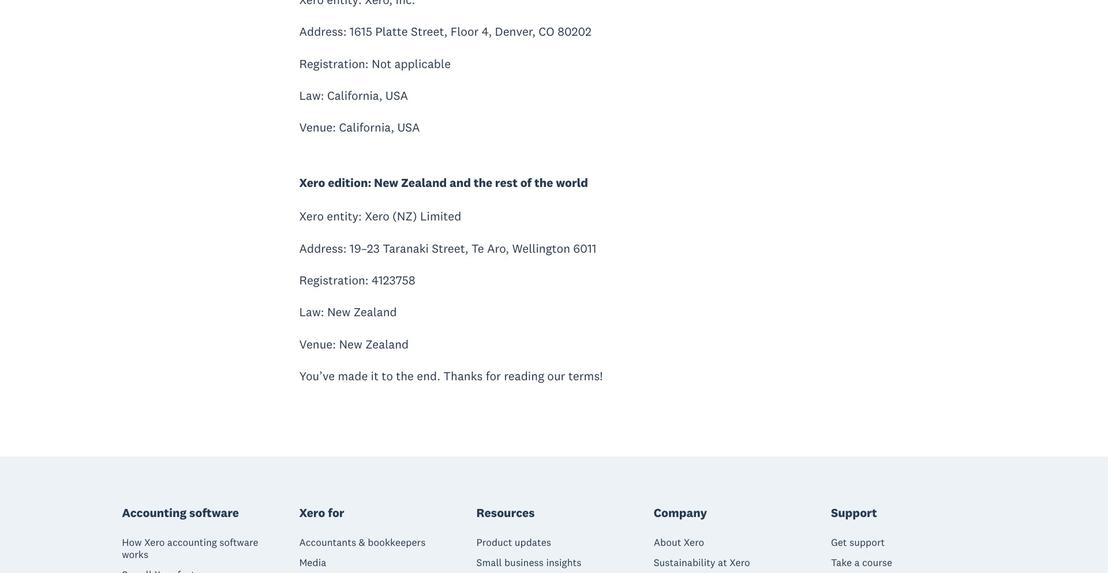 Task type: describe. For each thing, give the bounding box(es) containing it.
works
[[122, 549, 148, 561]]

0 vertical spatial new
[[374, 175, 398, 191]]

insights
[[546, 557, 582, 569]]

about
[[654, 537, 681, 549]]

product updates
[[477, 537, 551, 549]]

our
[[547, 368, 565, 384]]

terms!
[[568, 368, 603, 384]]

accountants & bookkeepers link
[[299, 537, 426, 549]]

1 horizontal spatial the
[[474, 175, 492, 191]]

taranaki
[[383, 241, 429, 256]]

xero right at
[[730, 557, 750, 569]]

small
[[477, 557, 502, 569]]

support
[[850, 537, 885, 549]]

xero up accountants
[[299, 505, 325, 521]]

accountants & bookkeepers
[[299, 537, 426, 549]]

xero for
[[299, 505, 344, 521]]

how
[[122, 537, 142, 549]]

&
[[359, 537, 365, 549]]

entity:
[[327, 209, 362, 224]]

xero entity: xero (nz) limited
[[299, 209, 461, 224]]

sustainability at xero link
[[654, 557, 750, 569]]

4123758
[[372, 272, 416, 288]]

2 horizontal spatial the
[[535, 175, 553, 191]]

1615
[[350, 24, 372, 39]]

platte
[[375, 24, 408, 39]]

venue: new zealand
[[299, 336, 409, 352]]

(nz)
[[393, 209, 417, 224]]

6011
[[573, 241, 597, 256]]

a
[[855, 557, 860, 569]]

law: for law: new zealand
[[299, 304, 324, 320]]

world
[[556, 175, 588, 191]]

get
[[831, 537, 847, 549]]

floor
[[451, 24, 479, 39]]

law: for law: california, usa
[[299, 88, 324, 103]]

get support
[[831, 537, 885, 549]]

address: 19–23 taranaki street, te aro, wellington 6011
[[299, 241, 597, 256]]

venue: for venue: new zealand
[[299, 336, 336, 352]]

accounting software
[[122, 505, 239, 521]]

xero up sustainability at xero
[[684, 537, 704, 549]]

venue: california, usa
[[299, 120, 420, 135]]

sustainability at xero
[[654, 557, 750, 569]]

xero edition: new zealand and the rest of the world
[[299, 175, 588, 191]]

aro,
[[487, 241, 509, 256]]

registration: for registration: not applicable
[[299, 56, 369, 71]]

how xero accounting software works link
[[122, 537, 277, 561]]

address: for address: 1615 platte street, floor 4, denver, co 80202
[[299, 24, 347, 39]]

usa for law: california, usa
[[386, 88, 408, 103]]



Task type: locate. For each thing, give the bounding box(es) containing it.
xero left '(nz)'
[[365, 209, 390, 224]]

for
[[486, 368, 501, 384], [328, 505, 344, 521]]

zealand
[[401, 175, 447, 191], [354, 304, 397, 320], [365, 336, 409, 352]]

take a course
[[831, 557, 892, 569]]

zealand left and
[[401, 175, 447, 191]]

0 vertical spatial address:
[[299, 24, 347, 39]]

new
[[374, 175, 398, 191], [327, 304, 351, 320], [339, 336, 362, 352]]

how xero accounting software works
[[122, 537, 258, 561]]

media link
[[299, 557, 326, 569]]

xero inside how xero accounting software works
[[144, 537, 165, 549]]

2 venue: from the top
[[299, 336, 336, 352]]

address:
[[299, 24, 347, 39], [299, 241, 347, 256]]

venue: for venue: california, usa
[[299, 120, 336, 135]]

you've made it to the end. thanks for reading our terms!
[[299, 368, 603, 384]]

edition:
[[328, 175, 371, 191]]

street, for te
[[432, 241, 469, 256]]

not
[[372, 56, 392, 71]]

registration: up law: new zealand
[[299, 272, 369, 288]]

new for venue: new zealand
[[339, 336, 362, 352]]

0 vertical spatial venue:
[[299, 120, 336, 135]]

registration:
[[299, 56, 369, 71], [299, 272, 369, 288]]

you've
[[299, 368, 335, 384]]

end.
[[417, 368, 440, 384]]

of
[[520, 175, 532, 191]]

new for law: new zealand
[[327, 304, 351, 320]]

1 vertical spatial street,
[[432, 241, 469, 256]]

applicable
[[395, 56, 451, 71]]

take a course link
[[831, 557, 892, 569]]

0 vertical spatial registration:
[[299, 56, 369, 71]]

new up "made"
[[339, 336, 362, 352]]

1 vertical spatial registration:
[[299, 272, 369, 288]]

the right and
[[474, 175, 492, 191]]

0 vertical spatial zealand
[[401, 175, 447, 191]]

company
[[654, 505, 707, 521]]

california, down the law: california, usa
[[339, 120, 394, 135]]

venue:
[[299, 120, 336, 135], [299, 336, 336, 352]]

1 vertical spatial zealand
[[354, 304, 397, 320]]

law: new zealand
[[299, 304, 397, 320]]

street, left te
[[432, 241, 469, 256]]

thanks
[[444, 368, 483, 384]]

0 vertical spatial usa
[[386, 88, 408, 103]]

2 vertical spatial new
[[339, 336, 362, 352]]

xero right how
[[144, 537, 165, 549]]

1 vertical spatial california,
[[339, 120, 394, 135]]

1 vertical spatial law:
[[299, 304, 324, 320]]

support
[[831, 505, 877, 521]]

street,
[[411, 24, 448, 39], [432, 241, 469, 256]]

zealand down registration: 4123758 at left
[[354, 304, 397, 320]]

resources
[[477, 505, 535, 521]]

usa for venue: california, usa
[[397, 120, 420, 135]]

about xero link
[[654, 537, 704, 549]]

xero left entity:
[[299, 209, 324, 224]]

2 address: from the top
[[299, 241, 347, 256]]

law:
[[299, 88, 324, 103], [299, 304, 324, 320]]

software
[[189, 505, 239, 521], [220, 537, 258, 549]]

get support link
[[831, 537, 885, 549]]

1 registration: from the top
[[299, 56, 369, 71]]

0 vertical spatial law:
[[299, 88, 324, 103]]

address: down entity:
[[299, 241, 347, 256]]

small business insights
[[477, 557, 582, 569]]

19–23
[[350, 241, 380, 256]]

co
[[539, 24, 555, 39]]

software right accounting
[[220, 537, 258, 549]]

0 vertical spatial for
[[486, 368, 501, 384]]

the
[[474, 175, 492, 191], [535, 175, 553, 191], [396, 368, 414, 384]]

1 vertical spatial new
[[327, 304, 351, 320]]

rest
[[495, 175, 518, 191]]

the right of
[[535, 175, 553, 191]]

limited
[[420, 209, 461, 224]]

for up accountants
[[328, 505, 344, 521]]

1 law: from the top
[[299, 88, 324, 103]]

business
[[504, 557, 544, 569]]

registration: for registration: 4123758
[[299, 272, 369, 288]]

1 horizontal spatial for
[[486, 368, 501, 384]]

1 vertical spatial venue:
[[299, 336, 336, 352]]

0 vertical spatial california,
[[327, 88, 382, 103]]

venue: down the law: california, usa
[[299, 120, 336, 135]]

1 venue: from the top
[[299, 120, 336, 135]]

law: up venue: california, usa
[[299, 88, 324, 103]]

0 vertical spatial street,
[[411, 24, 448, 39]]

accounting
[[122, 505, 187, 521]]

wellington
[[512, 241, 570, 256]]

street, up the 'applicable'
[[411, 24, 448, 39]]

address: for address: 19–23 taranaki street, te aro, wellington 6011
[[299, 241, 347, 256]]

registration: not applicable
[[299, 56, 451, 71]]

at
[[718, 557, 727, 569]]

course
[[862, 557, 892, 569]]

product
[[477, 537, 512, 549]]

2 vertical spatial zealand
[[365, 336, 409, 352]]

bookkeepers
[[368, 537, 426, 549]]

xero left edition:
[[299, 175, 325, 191]]

usa
[[386, 88, 408, 103], [397, 120, 420, 135]]

updates
[[515, 537, 551, 549]]

0 vertical spatial software
[[189, 505, 239, 521]]

registration: 4123758
[[299, 272, 416, 288]]

0 horizontal spatial the
[[396, 368, 414, 384]]

sustainability
[[654, 557, 716, 569]]

software inside how xero accounting software works
[[220, 537, 258, 549]]

1 vertical spatial address:
[[299, 241, 347, 256]]

address: 1615 platte street, floor 4, denver, co 80202
[[299, 24, 592, 39]]

new up xero entity: xero (nz) limited
[[374, 175, 398, 191]]

law: california, usa
[[299, 88, 408, 103]]

the right to
[[396, 368, 414, 384]]

new up venue: new zealand
[[327, 304, 351, 320]]

and
[[450, 175, 471, 191]]

zealand for law: new zealand
[[354, 304, 397, 320]]

4,
[[482, 24, 492, 39]]

california,
[[327, 88, 382, 103], [339, 120, 394, 135]]

denver,
[[495, 24, 536, 39]]

street, for floor
[[411, 24, 448, 39]]

xero
[[299, 175, 325, 191], [299, 209, 324, 224], [365, 209, 390, 224], [299, 505, 325, 521], [144, 537, 165, 549], [684, 537, 704, 549], [730, 557, 750, 569]]

1 vertical spatial software
[[220, 537, 258, 549]]

to
[[382, 368, 393, 384]]

1 vertical spatial usa
[[397, 120, 420, 135]]

0 horizontal spatial for
[[328, 505, 344, 521]]

registration: up the law: california, usa
[[299, 56, 369, 71]]

2 registration: from the top
[[299, 272, 369, 288]]

for right thanks
[[486, 368, 501, 384]]

california, for law:
[[327, 88, 382, 103]]

product updates link
[[477, 537, 551, 549]]

te
[[472, 241, 484, 256]]

accounting
[[167, 537, 217, 549]]

80202
[[558, 24, 592, 39]]

reading
[[504, 368, 544, 384]]

california, for venue:
[[339, 120, 394, 135]]

address: left 1615
[[299, 24, 347, 39]]

zealand for venue: new zealand
[[365, 336, 409, 352]]

1 address: from the top
[[299, 24, 347, 39]]

2 law: from the top
[[299, 304, 324, 320]]

small business insights link
[[477, 557, 582, 569]]

made
[[338, 368, 368, 384]]

software up accounting
[[189, 505, 239, 521]]

law: up venue: new zealand
[[299, 304, 324, 320]]

venue: up you've
[[299, 336, 336, 352]]

zealand up to
[[365, 336, 409, 352]]

about xero
[[654, 537, 704, 549]]

1 vertical spatial for
[[328, 505, 344, 521]]

accountants
[[299, 537, 356, 549]]

take
[[831, 557, 852, 569]]

california, up venue: california, usa
[[327, 88, 382, 103]]

it
[[371, 368, 379, 384]]

media
[[299, 557, 326, 569]]



Task type: vqa. For each thing, say whether or not it's contained in the screenshot.
Submit mileage claims dropdown button
no



